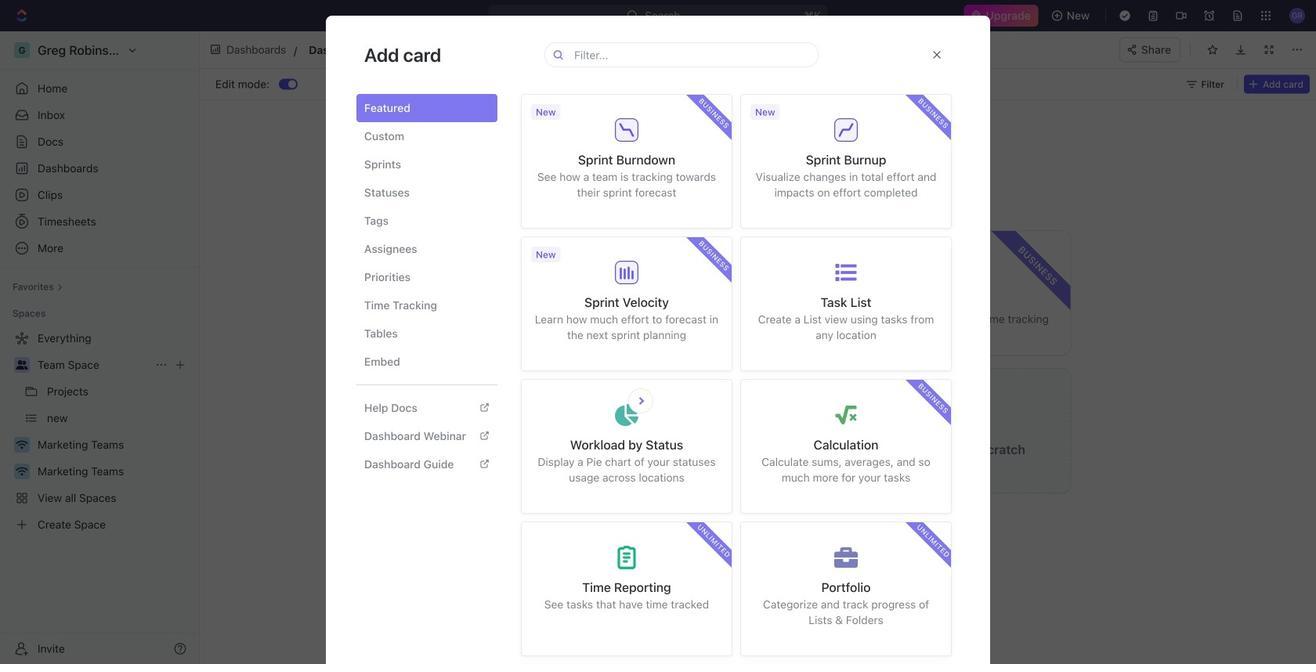 Task type: describe. For each thing, give the bounding box(es) containing it.
Filter... text field
[[575, 43, 814, 67]]

sidebar navigation
[[0, 31, 200, 665]]

team reporting image
[[671, 244, 709, 281]]



Task type: locate. For each thing, give the bounding box(es) containing it.
project management image
[[458, 382, 496, 419]]

None text field
[[309, 40, 650, 59]]

user group image
[[16, 361, 28, 370]]



Task type: vqa. For each thing, say whether or not it's contained in the screenshot.
Sidebar "navigation"
yes



